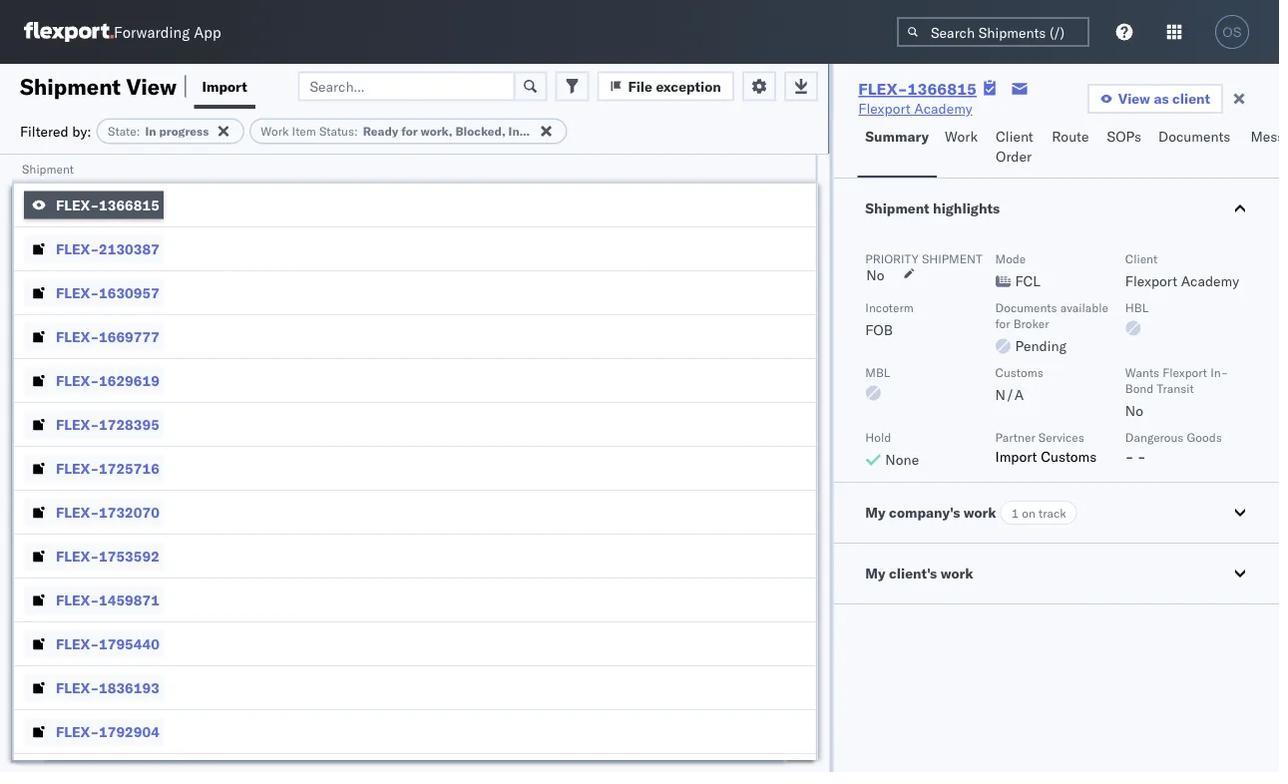 Task type: describe. For each thing, give the bounding box(es) containing it.
documents button
[[1151, 119, 1243, 178]]

exception
[[656, 77, 721, 95]]

flex-1630957
[[56, 284, 160, 301]]

wants flexport in- bond transit no
[[1126, 365, 1229, 420]]

flex-1795440
[[56, 635, 160, 653]]

status
[[319, 124, 354, 139]]

no inside wants flexport in- bond transit no
[[1126, 402, 1144, 420]]

documents for documents
[[1159, 128, 1231, 145]]

sops
[[1107, 128, 1142, 145]]

shipment
[[922, 251, 983, 266]]

0 vertical spatial flexport
[[859, 100, 911, 117]]

broker
[[1014, 316, 1049, 331]]

none
[[886, 451, 919, 469]]

1669777
[[99, 328, 160, 345]]

work for my client's work
[[941, 565, 974, 582]]

dangerous
[[1126, 430, 1184, 445]]

flexport academy link
[[859, 99, 973, 119]]

filtered by:
[[20, 122, 91, 140]]

work for work
[[945, 128, 978, 145]]

available
[[1061, 300, 1109, 315]]

route button
[[1044, 119, 1099, 178]]

1753592
[[99, 547, 160, 565]]

flex- for flex-1366815 button
[[56, 196, 99, 214]]

my for my client's work
[[866, 565, 886, 582]]

work for my company's work
[[964, 504, 997, 521]]

work for work item status : ready for work, blocked, in progress
[[261, 124, 289, 139]]

documents available for broker
[[996, 300, 1109, 331]]

forwarding app link
[[24, 22, 221, 42]]

flex-1836193 button
[[24, 674, 163, 702]]

ready
[[363, 124, 398, 139]]

mbl
[[866, 365, 891, 380]]

import inside button
[[202, 77, 247, 95]]

flex-1753592
[[56, 547, 160, 565]]

route
[[1052, 128, 1089, 145]]

order
[[996, 148, 1032, 165]]

flex- for flex-1728395 button
[[56, 416, 99, 433]]

view as client
[[1119, 90, 1211, 107]]

flex-1795440 button
[[24, 630, 163, 658]]

flex-1669777 button
[[24, 323, 163, 351]]

partner services import customs
[[996, 430, 1097, 466]]

state
[[108, 124, 136, 139]]

0 vertical spatial 1366815
[[908, 79, 977, 99]]

view as client button
[[1088, 84, 1224, 114]]

work item status : ready for work, blocked, in progress
[[261, 124, 572, 139]]

flex-1630957 button
[[24, 279, 163, 307]]

highlights
[[933, 200, 1000, 217]]

mode
[[996, 251, 1026, 266]]

client flexport academy incoterm fob
[[866, 251, 1239, 339]]

app
[[194, 22, 221, 41]]

client order
[[996, 128, 1034, 165]]

fob
[[866, 321, 893, 339]]

0 vertical spatial no
[[867, 266, 885, 284]]

dangerous goods - -
[[1126, 430, 1222, 466]]

flex- for flex-1836193 button
[[56, 679, 99, 697]]

pending
[[1016, 337, 1067, 355]]

shipment highlights button
[[834, 179, 1279, 239]]

flex-1725716 button
[[24, 455, 163, 483]]

state : in progress
[[108, 124, 209, 139]]

summary
[[866, 128, 929, 145]]

flex-1792904 button
[[24, 718, 163, 746]]

documents for documents available for broker
[[996, 300, 1057, 315]]

import inside partner services import customs
[[996, 448, 1037, 466]]

in-
[[1211, 365, 1229, 380]]

company's
[[889, 504, 960, 521]]

1 on track
[[1012, 505, 1067, 520]]

1629619
[[99, 372, 160, 389]]

2 - from the left
[[1138, 448, 1146, 466]]

1732070
[[99, 503, 160, 521]]

flex- for flex-1732070 button
[[56, 503, 99, 521]]

1836193
[[99, 679, 160, 697]]

my client's work
[[866, 565, 974, 582]]

flex- for flex-1459871 button
[[56, 591, 99, 609]]

n/a
[[996, 386, 1024, 404]]

flexport for transit
[[1163, 365, 1208, 380]]

2 in from the left
[[509, 124, 520, 139]]

2130387
[[99, 240, 160, 257]]

0 horizontal spatial view
[[126, 72, 177, 100]]

bond
[[1126, 381, 1154, 396]]

flexport academy
[[859, 100, 973, 117]]

1 - from the left
[[1126, 448, 1134, 466]]

flex-2130387 button
[[24, 235, 163, 263]]

client
[[1173, 90, 1211, 107]]

flex-1629619
[[56, 372, 160, 389]]

mess button
[[1243, 119, 1279, 178]]

flex-1836193
[[56, 679, 160, 697]]

1 horizontal spatial flex-1366815
[[859, 79, 977, 99]]

1728395
[[99, 416, 160, 433]]

summary button
[[858, 119, 937, 178]]

0 horizontal spatial academy
[[914, 100, 973, 117]]



Task type: locate. For each thing, give the bounding box(es) containing it.
client order button
[[988, 119, 1044, 178]]

1 horizontal spatial -
[[1138, 448, 1146, 466]]

1 vertical spatial 1366815
[[99, 196, 160, 214]]

my client's work button
[[834, 544, 1279, 604]]

1 horizontal spatial academy
[[1181, 272, 1239, 290]]

2 vertical spatial flexport
[[1163, 365, 1208, 380]]

track
[[1039, 505, 1067, 520]]

as
[[1154, 90, 1169, 107]]

by:
[[72, 122, 91, 140]]

1 vertical spatial client
[[1126, 251, 1158, 266]]

flexport up summary at the top
[[859, 100, 911, 117]]

1 horizontal spatial no
[[1126, 402, 1144, 420]]

1
[[1012, 505, 1019, 520]]

flex-1366815 inside button
[[56, 196, 160, 214]]

view left as
[[1119, 90, 1151, 107]]

in
[[145, 124, 156, 139], [509, 124, 520, 139]]

blocked,
[[456, 124, 506, 139]]

academy
[[914, 100, 973, 117], [1181, 272, 1239, 290]]

shipment highlights
[[866, 200, 1000, 217]]

2 vertical spatial shipment
[[866, 200, 930, 217]]

work down flexport academy link
[[945, 128, 978, 145]]

1725716
[[99, 460, 160, 477]]

flex-1725716
[[56, 460, 160, 477]]

flex- down flex-1630957 button
[[56, 328, 99, 345]]

flex- up flex-2130387 button
[[56, 196, 99, 214]]

academy up in-
[[1181, 272, 1239, 290]]

1366815
[[908, 79, 977, 99], [99, 196, 160, 214]]

client for order
[[996, 128, 1034, 145]]

for left work,
[[401, 124, 418, 139]]

1 vertical spatial shipment
[[22, 161, 74, 176]]

flex-1753592 button
[[24, 542, 163, 570]]

0 horizontal spatial progress
[[159, 124, 209, 139]]

progress right blocked,
[[523, 124, 572, 139]]

transit
[[1157, 381, 1194, 396]]

customs
[[996, 365, 1044, 380], [1041, 448, 1097, 466]]

flex- for flex-1753592 button
[[56, 547, 99, 565]]

0 vertical spatial documents
[[1159, 128, 1231, 145]]

flex-1732070 button
[[24, 498, 163, 526]]

file exception
[[628, 77, 721, 95]]

flex- up flexport academy
[[859, 79, 908, 99]]

: right by:
[[136, 124, 140, 139]]

flex-1629619 button
[[24, 367, 163, 395]]

customs down services
[[1041, 448, 1097, 466]]

flex- for flex-1629619 button
[[56, 372, 99, 389]]

fcl
[[1016, 272, 1041, 290]]

forwarding
[[114, 22, 190, 41]]

0 horizontal spatial for
[[401, 124, 418, 139]]

0 horizontal spatial client
[[996, 128, 1034, 145]]

no down the priority in the top of the page
[[867, 266, 885, 284]]

flex- down flex-1753592 button
[[56, 591, 99, 609]]

in right blocked,
[[509, 124, 520, 139]]

2 progress from the left
[[523, 124, 572, 139]]

academy down flex-1366815 link
[[914, 100, 973, 117]]

1795440
[[99, 635, 160, 653]]

client inside client flexport academy incoterm fob
[[1126, 251, 1158, 266]]

documents inside button
[[1159, 128, 1231, 145]]

work inside work button
[[945, 128, 978, 145]]

1 horizontal spatial progress
[[523, 124, 572, 139]]

: left ready
[[354, 124, 358, 139]]

0 vertical spatial client
[[996, 128, 1034, 145]]

flexport up transit
[[1163, 365, 1208, 380]]

shipment up the priority in the top of the page
[[866, 200, 930, 217]]

customs up n/a
[[996, 365, 1044, 380]]

0 vertical spatial import
[[202, 77, 247, 95]]

1 horizontal spatial 1366815
[[908, 79, 977, 99]]

my left "company's"
[[866, 504, 886, 521]]

flex- for flex-1725716 button on the bottom
[[56, 460, 99, 477]]

priority
[[866, 251, 919, 266]]

flex- down flex-1836193 button
[[56, 723, 99, 741]]

flexport inside wants flexport in- bond transit no
[[1163, 365, 1208, 380]]

2 : from the left
[[354, 124, 358, 139]]

my inside button
[[866, 565, 886, 582]]

for
[[401, 124, 418, 139], [996, 316, 1010, 331]]

my for my company's work
[[866, 504, 886, 521]]

flex- for flex-1630957 button
[[56, 284, 99, 301]]

1 : from the left
[[136, 124, 140, 139]]

item
[[292, 124, 316, 139]]

view inside button
[[1119, 90, 1151, 107]]

flex-1366815
[[859, 79, 977, 99], [56, 196, 160, 214]]

flexport inside client flexport academy incoterm fob
[[1126, 272, 1178, 290]]

client for flexport
[[1126, 251, 1158, 266]]

0 vertical spatial flex-1366815
[[859, 79, 977, 99]]

0 horizontal spatial in
[[145, 124, 156, 139]]

incoterm
[[866, 300, 914, 315]]

flexport. image
[[24, 22, 114, 42]]

1 horizontal spatial view
[[1119, 90, 1151, 107]]

client inside button
[[996, 128, 1034, 145]]

work left item
[[261, 124, 289, 139]]

work,
[[421, 124, 453, 139]]

flex-1732070
[[56, 503, 160, 521]]

1 horizontal spatial in
[[509, 124, 520, 139]]

view up state : in progress on the top of page
[[126, 72, 177, 100]]

flex- down flex-1459871 button
[[56, 635, 99, 653]]

my left client's
[[866, 565, 886, 582]]

progress down import button
[[159, 124, 209, 139]]

1 vertical spatial flex-1366815
[[56, 196, 160, 214]]

flex- down flex-1725716 button on the bottom
[[56, 503, 99, 521]]

work left the 1
[[964, 504, 997, 521]]

import button
[[194, 64, 255, 109]]

documents up broker at the top right
[[996, 300, 1057, 315]]

work
[[261, 124, 289, 139], [945, 128, 978, 145]]

1 vertical spatial my
[[866, 565, 886, 582]]

shipment up by:
[[20, 72, 121, 100]]

flex-1366815 button
[[24, 191, 163, 219]]

flexport for fob
[[1126, 272, 1178, 290]]

flex-1728395 button
[[24, 411, 163, 439]]

on
[[1022, 505, 1036, 520]]

1366815 inside button
[[99, 196, 160, 214]]

1 horizontal spatial work
[[945, 128, 978, 145]]

0 horizontal spatial no
[[867, 266, 885, 284]]

-
[[1126, 448, 1134, 466], [1138, 448, 1146, 466]]

import down app at top left
[[202, 77, 247, 95]]

1366815 up 2130387
[[99, 196, 160, 214]]

1 my from the top
[[866, 504, 886, 521]]

1 horizontal spatial client
[[1126, 251, 1158, 266]]

documents down client
[[1159, 128, 1231, 145]]

os
[[1223, 24, 1242, 39]]

flex- inside 'button'
[[56, 723, 99, 741]]

shipment
[[20, 72, 121, 100], [22, 161, 74, 176], [866, 200, 930, 217]]

flex-1366815 up flex-2130387
[[56, 196, 160, 214]]

1 vertical spatial for
[[996, 316, 1010, 331]]

wants
[[1126, 365, 1160, 380]]

flex- for flex-1792904 'button'
[[56, 723, 99, 741]]

filtered
[[20, 122, 69, 140]]

customs n/a
[[996, 365, 1044, 404]]

flex- down flex-1732070 button
[[56, 547, 99, 565]]

hbl
[[1126, 300, 1149, 315]]

1 horizontal spatial for
[[996, 316, 1010, 331]]

flex-1459871 button
[[24, 586, 163, 614]]

1 in from the left
[[145, 124, 156, 139]]

flex-2130387
[[56, 240, 160, 257]]

shipment for shipment highlights
[[866, 200, 930, 217]]

academy inside client flexport academy incoterm fob
[[1181, 272, 1239, 290]]

no down bond
[[1126, 402, 1144, 420]]

0 vertical spatial work
[[964, 504, 997, 521]]

flex- for flex-1669777 button
[[56, 328, 99, 345]]

1366815 up flexport academy
[[908, 79, 977, 99]]

1630957
[[99, 284, 160, 301]]

import down partner
[[996, 448, 1037, 466]]

import
[[202, 77, 247, 95], [996, 448, 1037, 466]]

flex- down flex-1366815 button
[[56, 240, 99, 257]]

:
[[136, 124, 140, 139], [354, 124, 358, 139]]

1 horizontal spatial documents
[[1159, 128, 1231, 145]]

flex-1366815 up flexport academy
[[859, 79, 977, 99]]

client up "hbl"
[[1126, 251, 1158, 266]]

1 horizontal spatial import
[[996, 448, 1037, 466]]

documents inside documents available for broker
[[996, 300, 1057, 315]]

progress
[[159, 124, 209, 139], [523, 124, 572, 139]]

services
[[1039, 430, 1085, 445]]

Search Shipments (/) text field
[[897, 17, 1090, 47]]

for inside documents available for broker
[[996, 316, 1010, 331]]

sops button
[[1099, 119, 1151, 178]]

flex- down 'flex-1795440' button
[[56, 679, 99, 697]]

0 horizontal spatial -
[[1126, 448, 1134, 466]]

goods
[[1187, 430, 1222, 445]]

client
[[996, 128, 1034, 145], [1126, 251, 1158, 266]]

work button
[[937, 119, 988, 178]]

shipment down filtered
[[22, 161, 74, 176]]

1 vertical spatial documents
[[996, 300, 1057, 315]]

flex- down flex-1669777 button
[[56, 372, 99, 389]]

2 my from the top
[[866, 565, 886, 582]]

no
[[867, 266, 885, 284], [1126, 402, 1144, 420]]

flex- for flex-2130387 button
[[56, 240, 99, 257]]

0 vertical spatial academy
[[914, 100, 973, 117]]

1 vertical spatial flexport
[[1126, 272, 1178, 290]]

0 horizontal spatial flex-1366815
[[56, 196, 160, 214]]

my company's work
[[866, 504, 997, 521]]

0 vertical spatial shipment
[[20, 72, 121, 100]]

1 progress from the left
[[159, 124, 209, 139]]

flex- down flex-1629619 button
[[56, 416, 99, 433]]

1 vertical spatial customs
[[1041, 448, 1097, 466]]

priority shipment
[[866, 251, 983, 266]]

1 vertical spatial no
[[1126, 402, 1144, 420]]

Search... text field
[[298, 71, 515, 101]]

shipment for shipment
[[22, 161, 74, 176]]

in right state
[[145, 124, 156, 139]]

flex- for 'flex-1795440' button
[[56, 635, 99, 653]]

1 vertical spatial work
[[941, 565, 974, 582]]

0 vertical spatial for
[[401, 124, 418, 139]]

0 horizontal spatial documents
[[996, 300, 1057, 315]]

flex- down flex-2130387 button
[[56, 284, 99, 301]]

0 horizontal spatial import
[[202, 77, 247, 95]]

0 horizontal spatial 1366815
[[99, 196, 160, 214]]

flexport up "hbl"
[[1126, 272, 1178, 290]]

client up order on the right top of the page
[[996, 128, 1034, 145]]

1 vertical spatial import
[[996, 448, 1037, 466]]

0 vertical spatial my
[[866, 504, 886, 521]]

shipment button
[[12, 157, 796, 177]]

0 vertical spatial customs
[[996, 365, 1044, 380]]

1 vertical spatial academy
[[1181, 272, 1239, 290]]

mess
[[1251, 128, 1279, 145]]

resize handle column header
[[792, 155, 816, 772]]

0 horizontal spatial work
[[261, 124, 289, 139]]

customs inside partner services import customs
[[1041, 448, 1097, 466]]

flex- down flex-1728395 button
[[56, 460, 99, 477]]

0 horizontal spatial :
[[136, 124, 140, 139]]

for left broker at the top right
[[996, 316, 1010, 331]]

work inside button
[[941, 565, 974, 582]]

shipment for shipment view
[[20, 72, 121, 100]]

file
[[628, 77, 653, 95]]

shipment view
[[20, 72, 177, 100]]

flex-1728395
[[56, 416, 160, 433]]

1 horizontal spatial :
[[354, 124, 358, 139]]

my
[[866, 504, 886, 521], [866, 565, 886, 582]]

work right client's
[[941, 565, 974, 582]]

hold
[[866, 430, 892, 445]]

forwarding app
[[114, 22, 221, 41]]



Task type: vqa. For each thing, say whether or not it's contained in the screenshot.
the bottommost Confirm
no



